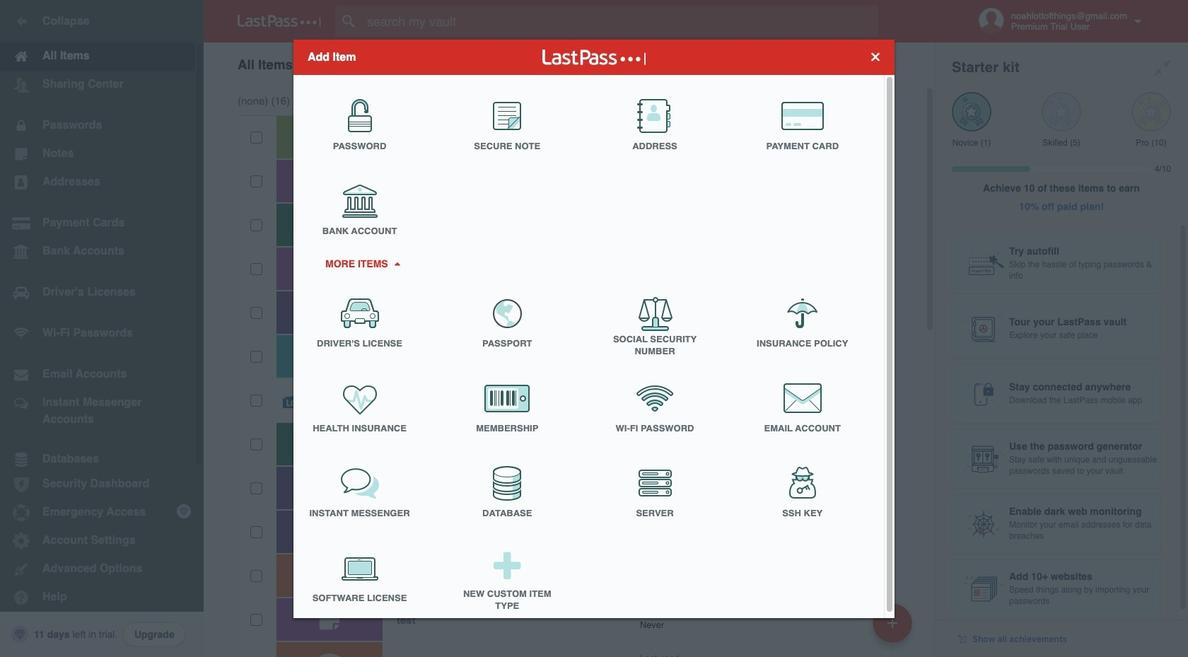 Task type: describe. For each thing, give the bounding box(es) containing it.
new item image
[[888, 618, 898, 628]]

lastpass image
[[238, 15, 321, 28]]



Task type: vqa. For each thing, say whether or not it's contained in the screenshot.
Vault options navigation
yes



Task type: locate. For each thing, give the bounding box(es) containing it.
Search search field
[[335, 6, 901, 37]]

dialog
[[294, 39, 895, 622]]

caret right image
[[392, 262, 402, 265]]

vault options navigation
[[204, 42, 935, 85]]

main navigation navigation
[[0, 0, 204, 657]]

search my vault text field
[[335, 6, 901, 37]]

new item navigation
[[868, 599, 921, 657]]



